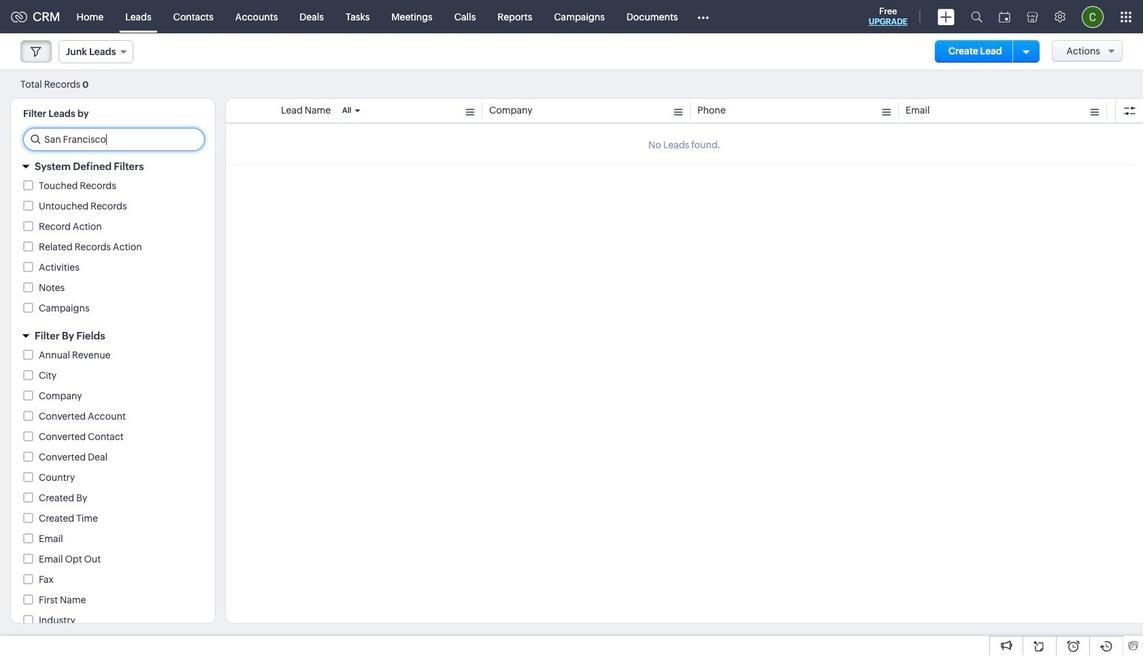 Task type: vqa. For each thing, say whether or not it's contained in the screenshot.
sixth Option from the top of the page
no



Task type: describe. For each thing, give the bounding box(es) containing it.
Other Modules field
[[689, 6, 718, 28]]

logo image
[[11, 11, 27, 22]]

calendar image
[[999, 11, 1011, 22]]

profile element
[[1074, 0, 1112, 33]]

create menu image
[[938, 9, 955, 25]]



Task type: locate. For each thing, give the bounding box(es) containing it.
create menu element
[[930, 0, 963, 33]]

None field
[[59, 40, 134, 63]]

Search text field
[[24, 129, 204, 150]]

search element
[[963, 0, 991, 33]]

profile image
[[1082, 6, 1104, 28]]

search image
[[971, 11, 983, 22]]



